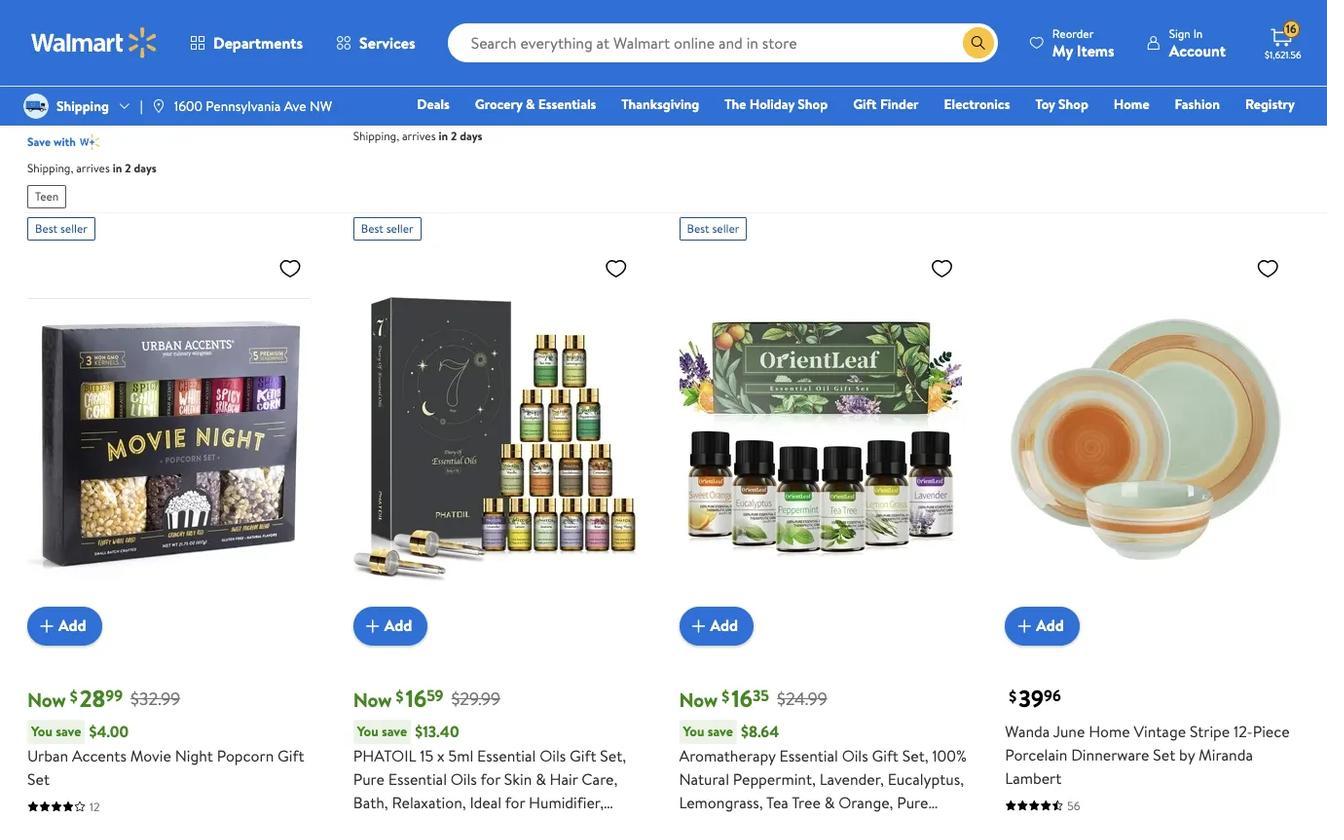 Task type: describe. For each thing, give the bounding box(es) containing it.
the holiday shop link
[[716, 93, 837, 115]]

& inside you save $8.64 aromatherapy essential oils gift set, 100% natural peppermint, lavender, eucalyptus, lemongrass, tea tree & orange, pure essential oils for diffuser, humidifi
[[825, 791, 835, 813]]

20
[[876, 22, 894, 43]]

save with for thyme & table dinnerware black & white dot stoneware, 12 piece set
[[1005, 77, 1054, 94]]

thyme
[[1005, 0, 1050, 20]]

walmart plus image for stoneware,
[[1058, 76, 1077, 96]]

1 vertical spatial shipping,
[[27, 159, 73, 176]]

best seller for now $ 28 99 $32.99
[[35, 220, 88, 236]]

in right the
[[789, 103, 798, 120]]

piece inside opi terribly nice nail lacquer mini 10-piece holiday gift set
[[612, 23, 649, 44]]

porcelain
[[1005, 744, 1068, 765]]

essentials
[[538, 94, 596, 114]]

save with down shipping
[[27, 133, 76, 150]]

smokehouse by thoughtfully, ultimate grilling spice gift set, set of 20
[[679, 0, 938, 43]]

1 horizontal spatial shipping, arrives in 2 days
[[353, 128, 483, 144]]

aromatherapy essential oils gift set, 100% natural peppermint, lavender, eucalyptus, lemongrass, tea tree & orange, pure essential oils for diffuser, humidifier, aromatherapy, christmas gift for women image
[[679, 248, 962, 630]]

services button
[[320, 19, 432, 66]]

2 down speed:
[[125, 159, 131, 176]]

night
[[175, 745, 213, 766]]

playstation
[[219, 78, 294, 99]]

dot
[[1005, 22, 1031, 43]]

thoughtfully,
[[787, 0, 876, 20]]

39
[[1019, 681, 1044, 715]]

$1,621.56
[[1265, 48, 1302, 61]]

gift inside you save $4.00 urban accents movie night popcorn gift set
[[278, 745, 304, 766]]

natural
[[679, 768, 729, 790]]

set inside you save $4.00 urban accents movie night popcorn gift set
[[27, 768, 50, 790]]

1600 pennsylvania ave nw
[[174, 96, 332, 116]]

hair
[[550, 768, 578, 790]]

toy shop link
[[1027, 93, 1097, 115]]

registry
[[1246, 94, 1295, 114]]

thanksgiving link
[[613, 93, 708, 115]]

nw
[[310, 96, 332, 116]]

items
[[1077, 39, 1115, 61]]

shipping, for smokehouse by thoughtfully, ultimate grilling spice gift set, set of 20
[[705, 103, 750, 120]]

one
[[1146, 122, 1175, 141]]

vintage
[[1134, 720, 1186, 742]]

set, for natural
[[903, 745, 929, 766]]

free shipping, arrives in 2 days for set,
[[679, 103, 833, 120]]

shipping
[[56, 96, 109, 116]]

set inside wanda june home vintage stripe 12-piece porcelain dinnerware set by miranda lambert
[[1153, 744, 1176, 765]]

electronics
[[944, 94, 1010, 114]]

set inside smokehouse by thoughtfully, ultimate grilling spice gift set, set of 20
[[832, 22, 854, 43]]

for inside you save $8.64 aromatherapy essential oils gift set, 100% natural peppermint, lavender, eucalyptus, lemongrass, tea tree & orange, pure essential oils for diffuser, humidifi
[[772, 815, 792, 819]]

lemongrass,
[[679, 791, 763, 813]]

3 add to cart image from the left
[[1013, 614, 1036, 638]]

thanksgiving
[[622, 94, 699, 114]]

departments
[[213, 32, 303, 54]]

2 shop from the left
[[1059, 94, 1089, 114]]

wanda
[[1005, 720, 1050, 742]]

you for aromatherapy
[[683, 721, 704, 741]]

dinnerware inside thyme & table dinnerware black & white dot stoneware, 12 piece set
[[1106, 0, 1184, 20]]

save for $29.94
[[56, 19, 81, 39]]

in
[[1194, 25, 1203, 41]]

departments button
[[173, 19, 320, 66]]

1 horizontal spatial 5
[[742, 52, 748, 68]]

essential up peppermint,
[[780, 745, 838, 766]]

deals link
[[408, 93, 459, 115]]

1600
[[174, 96, 202, 116]]

stoneware,
[[1035, 22, 1110, 43]]

1 shop from the left
[[798, 94, 828, 114]]

you for urban
[[31, 721, 52, 741]]

$24.99
[[777, 687, 828, 711]]

Walmart Site-Wide search field
[[448, 23, 998, 62]]

$13.40
[[415, 721, 459, 742]]

set, for of
[[802, 22, 828, 43]]

59
[[427, 685, 444, 706]]

2 left fashion link
[[1127, 103, 1133, 120]]

fashion
[[1175, 94, 1220, 114]]

table
[[1068, 0, 1102, 20]]

white
[[1242, 0, 1282, 20]]

gift inside you save $8.64 aromatherapy essential oils gift set, 100% natural peppermint, lavender, eucalyptus, lemongrass, tea tree & orange, pure essential oils for diffuser, humidifi
[[872, 745, 899, 766]]

save with for opi terribly nice nail lacquer mini 10-piece holiday gift set
[[353, 101, 402, 118]]

save for opi terribly nice nail lacquer mini 10-piece holiday gift set
[[353, 101, 377, 118]]

walmart+ link
[[1228, 121, 1304, 142]]

essential down lemongrass,
[[679, 815, 738, 819]]

0 vertical spatial walmart plus image
[[732, 76, 751, 96]]

you save $8.64 aromatherapy essential oils gift set, 100% natural peppermint, lavender, eucalyptus, lemongrass, tea tree & orange, pure essential oils for diffuser, humidifi
[[679, 721, 967, 819]]

2 down deals link
[[451, 128, 457, 144]]

free shipping, arrives in 2 days for dot
[[1005, 103, 1159, 120]]

Search search field
[[448, 23, 998, 62]]

add for now $ 16 35 $24.99
[[710, 615, 738, 636]]

gift left finder
[[853, 94, 877, 114]]

walmart+
[[1237, 122, 1295, 141]]

urban accents movie night popcorn gift set image
[[27, 248, 310, 630]]

2 horizontal spatial 16
[[1286, 21, 1297, 37]]

lambert
[[1005, 767, 1062, 789]]

pennsylvania
[[206, 96, 281, 116]]

the holiday shop
[[725, 94, 828, 114]]

in down speed:
[[113, 159, 122, 176]]

services
[[359, 32, 415, 54]]

home inside wanda june home vintage stripe 12-piece porcelain dinnerware set by miranda lambert
[[1089, 720, 1130, 742]]

arrives down deals
[[402, 128, 436, 144]]

add button for now $ 28 99 $32.99
[[27, 606, 102, 645]]

arrives right the toy
[[1078, 103, 1112, 120]]

by inside wanda june home vintage stripe 12-piece porcelain dinnerware set by miranda lambert
[[1179, 744, 1195, 765]]

need
[[27, 78, 64, 99]]

walmart image
[[31, 27, 158, 58]]

oils down tea
[[742, 815, 768, 819]]

1 vertical spatial holiday
[[750, 94, 795, 114]]

speed:
[[94, 78, 140, 99]]

reorder
[[1053, 25, 1094, 41]]

0 horizontal spatial 12
[[90, 798, 100, 815]]

add to cart image for now $ 16 35 $24.99
[[687, 614, 710, 638]]

mini
[[559, 23, 588, 44]]

& left table
[[1054, 0, 1064, 20]]

$8.64
[[741, 721, 779, 742]]

now for now $ 16 35 $24.99
[[679, 686, 718, 713]]

grocery & essentials link
[[466, 93, 605, 115]]

save for $8.64
[[708, 721, 733, 741]]

days down |
[[134, 159, 157, 176]]

$ for now $ 28 99 $32.99
[[70, 686, 78, 707]]

5ml
[[448, 745, 474, 766]]

add for now $ 16 59 $29.99
[[384, 615, 412, 636]]

miranda
[[1199, 744, 1253, 765]]

$ inside $ 39 96
[[1009, 686, 1017, 707]]

1 vertical spatial for
[[505, 791, 525, 813]]

you save $13.40 phatoil 15 x 5ml essential oils gift set, pure essential oils for skin & hair care, bath, relaxation, ideal for humidifier, diffuser, aromatherapy
[[353, 721, 626, 819]]

save down need
[[27, 133, 51, 150]]

seller for now $ 16 35 $24.99
[[712, 220, 740, 236]]

1 vertical spatial shipping, arrives in 2 days
[[27, 159, 157, 176]]

nail
[[472, 23, 498, 44]]

& inside 'link'
[[526, 94, 535, 114]]

registry link
[[1237, 93, 1304, 115]]

relaxation,
[[392, 791, 466, 813]]

$14.97
[[110, 42, 146, 61]]

oils down 5ml
[[451, 768, 477, 790]]

oils up hair
[[540, 745, 566, 766]]

gift inside you save $13.40 phatoil 15 x 5ml essential oils gift set, pure essential oils for skin & hair care, bath, relaxation, ideal for humidifier, diffuser, aromatherapy
[[570, 745, 596, 766]]

add button for now $ 16 59 $29.99
[[353, 606, 428, 645]]

sign in account
[[1169, 25, 1226, 61]]

with for thyme & table dinnerware black & white dot stoneware, 12 piece set
[[1031, 77, 1054, 94]]

walmart plus image for holiday
[[406, 100, 425, 120]]

gift finder
[[853, 94, 919, 114]]

12-
[[1234, 720, 1253, 742]]

lavender,
[[820, 768, 884, 790]]

spice
[[732, 22, 768, 43]]

june
[[1053, 720, 1085, 742]]

set inside thyme & table dinnerware black & white dot stoneware, 12 piece set
[[1172, 22, 1194, 43]]

add for now $ 28 99 $32.99
[[58, 615, 86, 636]]

with down shipping
[[53, 133, 76, 150]]

bath,
[[353, 791, 388, 813]]

now $ 28 99 $32.99
[[27, 681, 180, 715]]

$32.99
[[131, 687, 180, 711]]

finder
[[880, 94, 919, 114]]

best for now $ 16 59 $29.99
[[361, 220, 384, 236]]

arrives down 124
[[76, 159, 110, 176]]

aromatherapy inside you save $13.40 phatoil 15 x 5ml essential oils gift set, pure essential oils for skin & hair care, bath, relaxation, ideal for humidifier, diffuser, aromatherapy
[[415, 815, 512, 819]]

now $ 16 59 $29.99
[[353, 681, 501, 715]]

toy shop
[[1036, 94, 1089, 114]]

ave
[[284, 96, 306, 116]]

0 vertical spatial home
[[1114, 94, 1150, 114]]

you for phatoil
[[357, 721, 378, 741]]

sign
[[1169, 25, 1191, 41]]

seller for now $ 28 99 $32.99
[[60, 220, 88, 236]]

my
[[1053, 39, 1073, 61]]

days left gift finder
[[810, 103, 833, 120]]

4
[[416, 76, 423, 93]]

diffuser, inside you save $8.64 aromatherapy essential oils gift set, 100% natural peppermint, lavender, eucalyptus, lemongrass, tea tree & orange, pure essential oils for diffuser, humidifi
[[795, 815, 854, 819]]



Task type: locate. For each thing, give the bounding box(es) containing it.
phatoil 15 x 5ml essential oils gift set, pure essential oils for skin & hair care, bath, relaxation, ideal for humidifier, diffuser, aromatherapy image
[[353, 248, 636, 630]]

1 vertical spatial by
[[1179, 744, 1195, 765]]

you for options
[[31, 19, 52, 39]]

1 horizontal spatial diffuser,
[[795, 815, 854, 819]]

shipping,
[[353, 128, 399, 144], [27, 159, 73, 176]]

humidifier,
[[529, 791, 604, 813]]

add button for now $ 16 35 $24.99
[[679, 606, 754, 645]]

now inside now $ 16 35 $24.99
[[679, 686, 718, 713]]

$4.00
[[89, 721, 129, 742]]

0 horizontal spatial 16
[[406, 681, 427, 715]]

save inside you save $8.64 aromatherapy essential oils gift set, 100% natural peppermint, lavender, eucalyptus, lemongrass, tea tree & orange, pure essential oils for diffuser, humidifi
[[708, 721, 733, 741]]

now left "35"
[[679, 686, 718, 713]]

2 free from the left
[[1005, 103, 1028, 120]]

0 horizontal spatial 5
[[298, 78, 307, 99]]

15
[[420, 745, 434, 766]]

0 vertical spatial 5
[[742, 52, 748, 68]]

seller for now $ 16 59 $29.99
[[386, 220, 414, 236]]

aromatherapy inside you save $8.64 aromatherapy essential oils gift set, 100% natural peppermint, lavender, eucalyptus, lemongrass, tea tree & orange, pure essential oils for diffuser, humidifi
[[679, 745, 776, 766]]

diffuser, down bath,
[[353, 815, 412, 819]]

piece right mini
[[612, 23, 649, 44]]

1 horizontal spatial 16
[[732, 681, 753, 715]]

100%
[[932, 745, 967, 766]]

1 vertical spatial 5
[[298, 78, 307, 99]]

0 horizontal spatial seller
[[60, 220, 88, 236]]

0 horizontal spatial set,
[[600, 745, 626, 766]]

4 $ from the left
[[1009, 686, 1017, 707]]

add to cart image for now $ 16 59 $29.99
[[361, 614, 384, 638]]

fashion link
[[1166, 93, 1229, 115]]

1 vertical spatial dinnerware
[[1071, 744, 1150, 765]]

save inside you save $13.40 phatoil 15 x 5ml essential oils gift set, pure essential oils for skin & hair care, bath, relaxation, ideal for humidifier, diffuser, aromatherapy
[[382, 721, 407, 741]]

you up phatoil
[[357, 721, 378, 741]]

days down the grocery
[[460, 128, 483, 144]]

0 vertical spatial pure
[[353, 768, 385, 790]]

eucalyptus,
[[888, 768, 964, 790]]

popcorn
[[217, 745, 274, 766]]

you inside you save $4.00 urban accents movie night popcorn gift set
[[31, 721, 52, 741]]

 image
[[23, 93, 49, 119]]

black
[[1188, 0, 1224, 20]]

shipping, arrives in 2 days down 124
[[27, 159, 157, 176]]

set inside opi terribly nice nail lacquer mini 10-piece holiday gift set
[[438, 46, 460, 67]]

pure inside you save $8.64 aromatherapy essential oils gift set, 100% natural peppermint, lavender, eucalyptus, lemongrass, tea tree & orange, pure essential oils for diffuser, humidifi
[[897, 791, 929, 813]]

1 horizontal spatial piece
[[1131, 22, 1168, 43]]

you inside you save $8.64 aromatherapy essential oils gift set, 100% natural peppermint, lavender, eucalyptus, lemongrass, tea tree & orange, pure essential oils for diffuser, humidifi
[[683, 721, 704, 741]]

save
[[56, 19, 81, 39], [56, 721, 81, 741], [382, 721, 407, 741], [708, 721, 733, 741]]

now inside the now $ 16 59 $29.99
[[353, 686, 392, 713]]

0 vertical spatial holiday
[[353, 46, 404, 67]]

for
[[481, 768, 501, 790], [505, 791, 525, 813], [772, 815, 792, 819]]

dinnerware down june
[[1071, 744, 1150, 765]]

1 horizontal spatial shipping,
[[353, 128, 399, 144]]

free for smokehouse by thoughtfully, ultimate grilling spice gift set, set of 20
[[679, 103, 702, 120]]

walmart plus image down 124
[[80, 132, 99, 152]]

shipping,
[[705, 103, 750, 120], [1031, 103, 1076, 120]]

nice
[[437, 23, 468, 44]]

set left of
[[832, 22, 854, 43]]

add to cart image
[[35, 614, 58, 638]]

set down the vintage
[[1153, 744, 1176, 765]]

peppermint,
[[733, 768, 816, 790]]

walmart plus image down 722
[[1058, 76, 1077, 96]]

pure down 'eucalyptus,'
[[897, 791, 929, 813]]

save inside you save $29.94 options from $14.97 – $82.50
[[56, 19, 81, 39]]

you up natural
[[683, 721, 704, 741]]

1 vertical spatial walmart plus image
[[406, 100, 425, 120]]

pure up bath,
[[353, 768, 385, 790]]

for
[[68, 78, 90, 99]]

holiday
[[353, 46, 404, 67], [750, 94, 795, 114]]

add to cart image up the now $ 16 59 $29.99
[[361, 614, 384, 638]]

with left deals
[[379, 101, 402, 118]]

shop right the toy
[[1059, 94, 1089, 114]]

$
[[70, 686, 78, 707], [396, 686, 404, 707], [722, 686, 730, 707], [1009, 686, 1017, 707]]

walmart plus image
[[732, 76, 751, 96], [80, 132, 99, 152]]

gift inside smokehouse by thoughtfully, ultimate grilling spice gift set, set of 20
[[772, 22, 799, 43]]

dinnerware inside wanda june home vintage stripe 12-piece porcelain dinnerware set by miranda lambert
[[1071, 744, 1150, 765]]

add up the 28
[[58, 615, 86, 636]]

shipping, right thanksgiving
[[705, 103, 750, 120]]

seller
[[60, 220, 88, 236], [386, 220, 414, 236], [712, 220, 740, 236]]

1 horizontal spatial add to cart image
[[687, 614, 710, 638]]

1 horizontal spatial shop
[[1059, 94, 1089, 114]]

1 free from the left
[[679, 103, 702, 120]]

holiday right the
[[750, 94, 795, 114]]

0 horizontal spatial best
[[35, 220, 58, 236]]

1 horizontal spatial free
[[1005, 103, 1028, 120]]

–
[[149, 42, 156, 61]]

free for thyme & table dinnerware black & white dot stoneware, 12 piece set
[[1005, 103, 1028, 120]]

add button up now $ 16 35 $24.99
[[679, 606, 754, 645]]

1 seller from the left
[[60, 220, 88, 236]]

unbound
[[144, 78, 205, 99]]

arrives right the
[[752, 103, 786, 120]]

2 horizontal spatial set,
[[903, 745, 929, 766]]

gift right spice
[[772, 22, 799, 43]]

$82.50
[[160, 42, 199, 61]]

0 vertical spatial shipping, arrives in 2 days
[[353, 128, 483, 144]]

0 horizontal spatial aromatherapy
[[415, 815, 512, 819]]

2 seller from the left
[[386, 220, 414, 236]]

save up electronics
[[1005, 77, 1029, 94]]

$ inside now $ 16 35 $24.99
[[722, 686, 730, 707]]

16 up $13.40
[[406, 681, 427, 715]]

0 horizontal spatial piece
[[612, 23, 649, 44]]

you up the options
[[31, 19, 52, 39]]

terribly
[[383, 23, 433, 44]]

of
[[858, 22, 873, 43]]

for down skin
[[505, 791, 525, 813]]

1 free shipping, arrives in 2 days from the left
[[679, 103, 833, 120]]

0 vertical spatial for
[[481, 768, 501, 790]]

1 horizontal spatial pure
[[897, 791, 929, 813]]

home right june
[[1089, 720, 1130, 742]]

0 horizontal spatial pure
[[353, 768, 385, 790]]

you inside you save $13.40 phatoil 15 x 5ml essential oils gift set, pure essential oils for skin & hair care, bath, relaxation, ideal for humidifier, diffuser, aromatherapy
[[357, 721, 378, 741]]

0 horizontal spatial add to cart image
[[361, 614, 384, 638]]

pure
[[353, 768, 385, 790], [897, 791, 929, 813]]

1 now from the left
[[27, 686, 66, 713]]

deals
[[417, 94, 450, 114]]

$ for now $ 16 59 $29.99
[[396, 686, 404, 707]]

set, up care,
[[600, 745, 626, 766]]

grocery
[[475, 94, 523, 114]]

ideal
[[470, 791, 502, 813]]

with for opi terribly nice nail lacquer mini 10-piece holiday gift set
[[379, 101, 402, 118]]

save right nw
[[353, 101, 377, 118]]

set, inside you save $8.64 aromatherapy essential oils gift set, 100% natural peppermint, lavender, eucalyptus, lemongrass, tea tree & orange, pure essential oils for diffuser, humidifi
[[903, 745, 929, 766]]

0 vertical spatial by
[[768, 0, 784, 20]]

save with up the
[[679, 77, 728, 94]]

gift inside opi terribly nice nail lacquer mini 10-piece holiday gift set
[[408, 46, 434, 67]]

1 horizontal spatial best seller
[[361, 220, 414, 236]]

holiday down "opi"
[[353, 46, 404, 67]]

sign in to add to favorites list, urban accents movie night popcorn gift set image
[[279, 256, 302, 280]]

2 horizontal spatial seller
[[712, 220, 740, 236]]

0 vertical spatial shipping,
[[353, 128, 399, 144]]

sign in to add to favorites list, aromatherapy essential oils gift set, 100% natural peppermint, lavender, eucalyptus, lemongrass, tea tree & orange, pure essential oils for diffuser, humidifier, aromatherapy, christmas gift for women image
[[931, 256, 954, 280]]

1 best from the left
[[35, 220, 58, 236]]

2 now from the left
[[353, 686, 392, 713]]

save for smokehouse by thoughtfully, ultimate grilling spice gift set, set of 20
[[679, 77, 703, 94]]

5 left nw
[[298, 78, 307, 99]]

add up 96 at right
[[1036, 615, 1064, 636]]

opi terribly nice nail lacquer mini 10-piece holiday gift set
[[353, 23, 649, 67]]

by up spice
[[768, 0, 784, 20]]

x
[[437, 745, 445, 766]]

save for thyme & table dinnerware black & white dot stoneware, 12 piece set
[[1005, 77, 1029, 94]]

with up the toy
[[1031, 77, 1054, 94]]

smokehouse
[[679, 0, 764, 20]]

now inside now $ 28 99 $32.99
[[27, 686, 66, 713]]

accents
[[72, 745, 126, 766]]

piece inside wanda june home vintage stripe 12-piece porcelain dinnerware set by miranda lambert
[[1253, 720, 1290, 742]]

3 $ from the left
[[722, 686, 730, 707]]

best for now $ 16 35 $24.99
[[687, 220, 710, 236]]

set down 'urban'
[[27, 768, 50, 790]]

2 add from the left
[[384, 615, 412, 636]]

for down tea
[[772, 815, 792, 819]]

 image
[[151, 98, 166, 114]]

2 shipping, from the left
[[1031, 103, 1076, 120]]

now for now $ 16 59 $29.99
[[353, 686, 392, 713]]

0 vertical spatial dinnerware
[[1106, 0, 1184, 20]]

save
[[679, 77, 703, 94], [1005, 77, 1029, 94], [353, 101, 377, 118], [27, 133, 51, 150]]

99
[[105, 685, 123, 706]]

from
[[78, 42, 107, 61]]

2 best seller from the left
[[361, 220, 414, 236]]

0 horizontal spatial for
[[481, 768, 501, 790]]

wanda june home vintage stripe 12-piece porcelain dinnerware set by miranda lambert image
[[1005, 248, 1288, 630]]

piece left sign
[[1131, 22, 1168, 43]]

stripe
[[1190, 720, 1230, 742]]

essential up skin
[[477, 745, 536, 766]]

by inside smokehouse by thoughtfully, ultimate grilling spice gift set, set of 20
[[768, 0, 784, 20]]

1 add from the left
[[58, 615, 86, 636]]

shipping, arrives in 2 days down deals
[[353, 128, 483, 144]]

12 inside thyme & table dinnerware black & white dot stoneware, 12 piece set
[[1114, 22, 1127, 43]]

1 vertical spatial home
[[1089, 720, 1130, 742]]

3 best seller from the left
[[687, 220, 740, 236]]

now
[[27, 686, 66, 713], [353, 686, 392, 713], [679, 686, 718, 713]]

0 horizontal spatial holiday
[[353, 46, 404, 67]]

save with left deals
[[353, 101, 402, 118]]

sign in to add to favorites list, wanda june home vintage stripe 12-piece porcelain dinnerware set by miranda lambert image
[[1257, 256, 1280, 280]]

4 add from the left
[[1036, 615, 1064, 636]]

toy
[[1036, 94, 1055, 114]]

teen
[[35, 188, 59, 204]]

1 horizontal spatial holiday
[[750, 94, 795, 114]]

days up "one"
[[1136, 103, 1159, 120]]

save inside you save $4.00 urban accents movie night popcorn gift set
[[56, 721, 81, 741]]

3 add button from the left
[[679, 606, 754, 645]]

1 shipping, from the left
[[705, 103, 750, 120]]

1 vertical spatial pure
[[897, 791, 929, 813]]

best seller for now $ 16 59 $29.99
[[361, 220, 414, 236]]

phatoil
[[353, 745, 416, 766]]

add up the now $ 16 59 $29.99
[[384, 615, 412, 636]]

set, down thoughtfully,
[[802, 22, 828, 43]]

16
[[1286, 21, 1297, 37], [406, 681, 427, 715], [732, 681, 753, 715]]

$ left "35"
[[722, 686, 730, 707]]

with up the
[[705, 77, 728, 94]]

1 horizontal spatial free shipping, arrives in 2 days
[[1005, 103, 1159, 120]]

2 horizontal spatial best
[[687, 220, 710, 236]]

you
[[31, 19, 52, 39], [31, 721, 52, 741], [357, 721, 378, 741], [683, 721, 704, 741]]

add up now $ 16 35 $24.99
[[710, 615, 738, 636]]

1 diffuser, from the left
[[353, 815, 412, 819]]

16 up $8.64
[[732, 681, 753, 715]]

0 vertical spatial walmart plus image
[[1058, 76, 1077, 96]]

16 up $1,621.56 in the top right of the page
[[1286, 21, 1297, 37]]

2 diffuser, from the left
[[795, 815, 854, 819]]

1 horizontal spatial for
[[505, 791, 525, 813]]

gift up care,
[[570, 745, 596, 766]]

you save $29.94 options from $14.97 – $82.50
[[27, 19, 199, 61]]

aromatherapy
[[679, 745, 776, 766], [415, 815, 512, 819]]

save for $13.40
[[382, 721, 407, 741]]

1 horizontal spatial set,
[[802, 22, 828, 43]]

add button up 96 at right
[[1005, 606, 1080, 645]]

you inside you save $29.94 options from $14.97 – $82.50
[[31, 19, 52, 39]]

1 horizontal spatial shipping,
[[1031, 103, 1076, 120]]

with
[[705, 77, 728, 94], [1031, 77, 1054, 94], [379, 101, 402, 118], [53, 133, 76, 150]]

save left $8.64
[[708, 721, 733, 741]]

1 horizontal spatial walmart plus image
[[732, 76, 751, 96]]

add to cart image up now $ 16 35 $24.99
[[687, 614, 710, 638]]

free left the
[[679, 103, 702, 120]]

best seller for now $ 16 35 $24.99
[[687, 220, 740, 236]]

1 vertical spatial 12
[[90, 798, 100, 815]]

set, inside you save $13.40 phatoil 15 x 5ml essential oils gift set, pure essential oils for skin & hair care, bath, relaxation, ideal for humidifier, diffuser, aromatherapy
[[600, 745, 626, 766]]

add button
[[27, 606, 102, 645], [353, 606, 428, 645], [679, 606, 754, 645], [1005, 606, 1080, 645]]

1 add button from the left
[[27, 606, 102, 645]]

$29.94
[[89, 19, 134, 40]]

save up the options
[[56, 19, 81, 39]]

1 $ from the left
[[70, 686, 78, 707]]

1 vertical spatial walmart plus image
[[80, 132, 99, 152]]

now up phatoil
[[353, 686, 392, 713]]

gift up lavender,
[[872, 745, 899, 766]]

add to cart image
[[361, 614, 384, 638], [687, 614, 710, 638], [1013, 614, 1036, 638]]

free shipping, arrives in 2 days down the search search box
[[679, 103, 833, 120]]

0 horizontal spatial walmart plus image
[[406, 100, 425, 120]]

2 horizontal spatial now
[[679, 686, 718, 713]]

16 for now $ 16 35 $24.99
[[732, 681, 753, 715]]

1 horizontal spatial 12
[[1114, 22, 1127, 43]]

search icon image
[[971, 35, 986, 51]]

0 horizontal spatial shipping,
[[705, 103, 750, 120]]

set down black
[[1172, 22, 1194, 43]]

0 horizontal spatial shop
[[798, 94, 828, 114]]

now for now $ 28 99 $32.99
[[27, 686, 66, 713]]

options
[[27, 42, 75, 61]]

2 horizontal spatial add to cart image
[[1013, 614, 1036, 638]]

free shipping, arrives in 2 days down 722
[[1005, 103, 1159, 120]]

2 add button from the left
[[353, 606, 428, 645]]

1 horizontal spatial now
[[353, 686, 392, 713]]

set
[[832, 22, 854, 43], [1172, 22, 1194, 43], [438, 46, 460, 67], [1153, 744, 1176, 765], [27, 768, 50, 790]]

4 add button from the left
[[1005, 606, 1080, 645]]

shop left gift finder link
[[798, 94, 828, 114]]

$ for now $ 16 35 $24.99
[[722, 686, 730, 707]]

$ left the 39
[[1009, 686, 1017, 707]]

with for smokehouse by thoughtfully, ultimate grilling spice gift set, set of 20
[[705, 77, 728, 94]]

$ inside the now $ 16 59 $29.99
[[396, 686, 404, 707]]

grocery & essentials
[[475, 94, 596, 114]]

0 horizontal spatial walmart plus image
[[80, 132, 99, 152]]

0 horizontal spatial now
[[27, 686, 66, 713]]

by down stripe
[[1179, 744, 1195, 765]]

&
[[1054, 0, 1064, 20], [1228, 0, 1238, 20], [526, 94, 535, 114], [536, 768, 546, 790], [825, 791, 835, 813]]

best seller
[[35, 220, 88, 236], [361, 220, 414, 236], [687, 220, 740, 236]]

save with up the toy
[[1005, 77, 1054, 94]]

2 horizontal spatial piece
[[1253, 720, 1290, 742]]

& right tree
[[825, 791, 835, 813]]

2 right the
[[801, 103, 807, 120]]

0 vertical spatial aromatherapy
[[679, 745, 776, 766]]

3 best from the left
[[687, 220, 710, 236]]

home link
[[1105, 93, 1159, 115]]

opi
[[353, 23, 380, 44]]

shipping, for thyme & table dinnerware black & white dot stoneware, 12 piece set
[[1031, 103, 1076, 120]]

ultimate
[[879, 0, 938, 20]]

in
[[789, 103, 798, 120], [1115, 103, 1124, 120], [439, 128, 448, 144], [113, 159, 122, 176]]

0 horizontal spatial best seller
[[35, 220, 88, 236]]

1 horizontal spatial aromatherapy
[[679, 745, 776, 766]]

shop
[[798, 94, 828, 114], [1059, 94, 1089, 114]]

movie
[[130, 745, 171, 766]]

set, inside smokehouse by thoughtfully, ultimate grilling spice gift set, set of 20
[[802, 22, 828, 43]]

1 horizontal spatial best
[[361, 220, 384, 236]]

2 free shipping, arrives in 2 days from the left
[[1005, 103, 1159, 120]]

0 horizontal spatial shipping, arrives in 2 days
[[27, 159, 157, 176]]

piece inside thyme & table dinnerware black & white dot stoneware, 12 piece set
[[1131, 22, 1168, 43]]

2 vertical spatial for
[[772, 815, 792, 819]]

0 vertical spatial 12
[[1114, 22, 1127, 43]]

for up the ideal
[[481, 768, 501, 790]]

holiday inside opi terribly nice nail lacquer mini 10-piece holiday gift set
[[353, 46, 404, 67]]

save up phatoil
[[382, 721, 407, 741]]

3 now from the left
[[679, 686, 718, 713]]

dinnerware up sign
[[1106, 0, 1184, 20]]

home up "one"
[[1114, 94, 1150, 114]]

1 horizontal spatial by
[[1179, 744, 1195, 765]]

care,
[[582, 768, 618, 790]]

0 horizontal spatial free shipping, arrives in 2 days
[[679, 103, 833, 120]]

1 vertical spatial aromatherapy
[[415, 815, 512, 819]]

& inside you save $13.40 phatoil 15 x 5ml essential oils gift set, pure essential oils for skin & hair care, bath, relaxation, ideal for humidifier, diffuser, aromatherapy
[[536, 768, 546, 790]]

oils up lavender,
[[842, 745, 868, 766]]

diffuser, inside you save $13.40 phatoil 15 x 5ml essential oils gift set, pure essential oils for skin & hair care, bath, relaxation, ideal for humidifier, diffuser, aromatherapy
[[353, 815, 412, 819]]

account
[[1169, 39, 1226, 61]]

sign in to add to favorites list, phatoil 15 x 5ml essential oils gift set, pure essential oils for skin & hair care, bath, relaxation, ideal for humidifier, diffuser, aromatherapy image
[[605, 256, 628, 280]]

1 best seller from the left
[[35, 220, 88, 236]]

1 horizontal spatial walmart plus image
[[1058, 76, 1077, 96]]

save for $4.00
[[56, 721, 81, 741]]

3 seller from the left
[[712, 220, 740, 236]]

1 horizontal spatial seller
[[386, 220, 414, 236]]

3 add from the left
[[710, 615, 738, 636]]

& right black
[[1228, 0, 1238, 20]]

2 $ from the left
[[396, 686, 404, 707]]

& right the grocery
[[526, 94, 535, 114]]

2 add to cart image from the left
[[687, 614, 710, 638]]

in down deals
[[439, 128, 448, 144]]

days
[[810, 103, 833, 120], [1136, 103, 1159, 120], [460, 128, 483, 144], [134, 159, 157, 176]]

walmart plus image
[[1058, 76, 1077, 96], [406, 100, 425, 120]]

124
[[90, 108, 106, 124]]

tree
[[792, 791, 821, 813]]

0 horizontal spatial diffuser,
[[353, 815, 412, 819]]

2 horizontal spatial for
[[772, 815, 792, 819]]

0 horizontal spatial shipping,
[[27, 159, 73, 176]]

essential down 15 at left bottom
[[388, 768, 447, 790]]

pure inside you save $13.40 phatoil 15 x 5ml essential oils gift set, pure essential oils for skin & hair care, bath, relaxation, ideal for humidifier, diffuser, aromatherapy
[[353, 768, 385, 790]]

save with
[[679, 77, 728, 94], [1005, 77, 1054, 94], [353, 101, 402, 118], [27, 133, 76, 150]]

$ left the 28
[[70, 686, 78, 707]]

piece up miranda
[[1253, 720, 1290, 742]]

$ inside now $ 28 99 $32.99
[[70, 686, 78, 707]]

2 horizontal spatial best seller
[[687, 220, 740, 236]]

reorder my items
[[1053, 25, 1115, 61]]

thyme & table dinnerware black & white dot stoneware, 12 piece set
[[1005, 0, 1282, 43]]

set down nice
[[438, 46, 460, 67]]

save with for smokehouse by thoughtfully, ultimate grilling spice gift set, set of 20
[[679, 77, 728, 94]]

walmart plus image down the search search box
[[732, 76, 751, 96]]

in right the toy shop
[[1115, 103, 1124, 120]]

2 best from the left
[[361, 220, 384, 236]]

free left the toy
[[1005, 103, 1028, 120]]

aromatherapy up natural
[[679, 745, 776, 766]]

5 down spice
[[742, 52, 748, 68]]

96
[[1044, 685, 1061, 706]]

best for now $ 28 99 $32.99
[[35, 220, 58, 236]]

0 horizontal spatial by
[[768, 0, 784, 20]]

1 add to cart image from the left
[[361, 614, 384, 638]]

lacquer
[[502, 23, 555, 44]]

save up 'urban'
[[56, 721, 81, 741]]

$ left the 59
[[396, 686, 404, 707]]

16 for now $ 16 59 $29.99
[[406, 681, 427, 715]]

& right skin
[[536, 768, 546, 790]]

now $ 16 35 $24.99
[[679, 681, 828, 715]]

0 horizontal spatial free
[[679, 103, 702, 120]]

|
[[140, 96, 143, 116]]



Task type: vqa. For each thing, say whether or not it's contained in the screenshot.
second Free from left
yes



